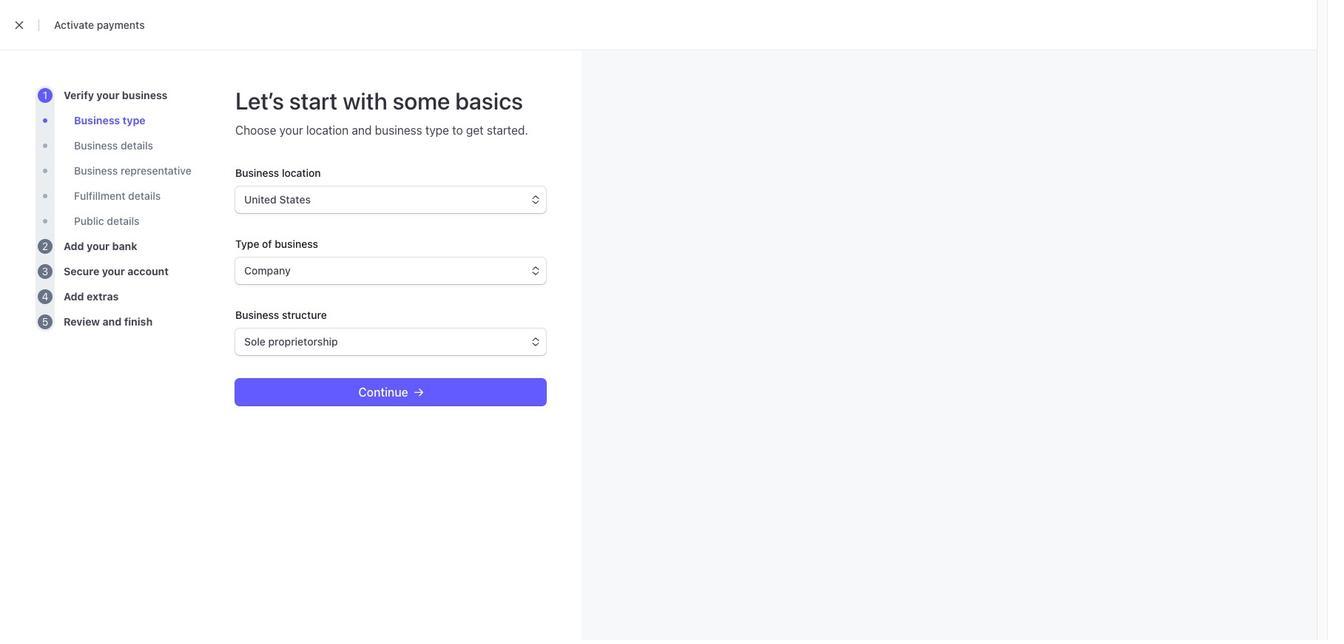 Task type: vqa. For each thing, say whether or not it's contained in the screenshot.
the Card creation
no



Task type: describe. For each thing, give the bounding box(es) containing it.
activate
[[54, 19, 94, 31]]

start
[[289, 87, 338, 115]]

some
[[393, 87, 450, 115]]

your
[[279, 124, 303, 137]]

1
[[43, 89, 47, 101]]

4
[[42, 290, 48, 303]]

0 vertical spatial business
[[375, 124, 422, 137]]

with
[[343, 87, 388, 115]]

continue
[[359, 386, 408, 399]]

business location
[[235, 167, 321, 179]]

5
[[42, 315, 48, 328]]

svg image
[[414, 388, 423, 397]]

to
[[452, 124, 463, 137]]

get
[[466, 124, 484, 137]]

business for business structure
[[235, 309, 279, 321]]

3
[[42, 265, 48, 278]]

1 horizontal spatial type
[[425, 124, 449, 137]]

2
[[42, 240, 48, 252]]



Task type: locate. For each thing, give the bounding box(es) containing it.
0 vertical spatial location
[[306, 124, 349, 137]]

0 horizontal spatial business
[[275, 238, 318, 250]]

1 vertical spatial business
[[275, 238, 318, 250]]

continue button
[[235, 379, 546, 406]]

business type
[[74, 114, 146, 127]]

business
[[74, 114, 120, 127], [235, 167, 279, 179], [235, 309, 279, 321]]

started.
[[487, 124, 528, 137]]

2 vertical spatial business
[[235, 309, 279, 321]]

business down 'let's start with some basics'
[[375, 124, 422, 137]]

1 vertical spatial location
[[282, 167, 321, 179]]

business for business location
[[235, 167, 279, 179]]

type of business
[[235, 238, 318, 250]]

activate payments
[[54, 19, 145, 31]]

structure
[[282, 309, 327, 321]]

business for business type
[[74, 114, 120, 127]]

choose
[[235, 124, 276, 137]]

and
[[352, 124, 372, 137]]

location down start
[[306, 124, 349, 137]]

basics
[[455, 87, 523, 115]]

choose your location and business type to get started.
[[235, 124, 528, 137]]

business
[[375, 124, 422, 137], [275, 238, 318, 250]]

location
[[306, 124, 349, 137], [282, 167, 321, 179]]

let's
[[235, 87, 284, 115]]

type
[[235, 238, 259, 250]]

business type link
[[74, 113, 146, 128]]

1 horizontal spatial business
[[375, 124, 422, 137]]

0 horizontal spatial type
[[123, 114, 146, 127]]

business right of
[[275, 238, 318, 250]]

let's start with some basics
[[235, 87, 523, 115]]

business structure
[[235, 309, 327, 321]]

0 vertical spatial business
[[74, 114, 120, 127]]

1 vertical spatial business
[[235, 167, 279, 179]]

of
[[262, 238, 272, 250]]

location down your
[[282, 167, 321, 179]]

type
[[123, 114, 146, 127], [425, 124, 449, 137]]

payments
[[97, 19, 145, 31]]



